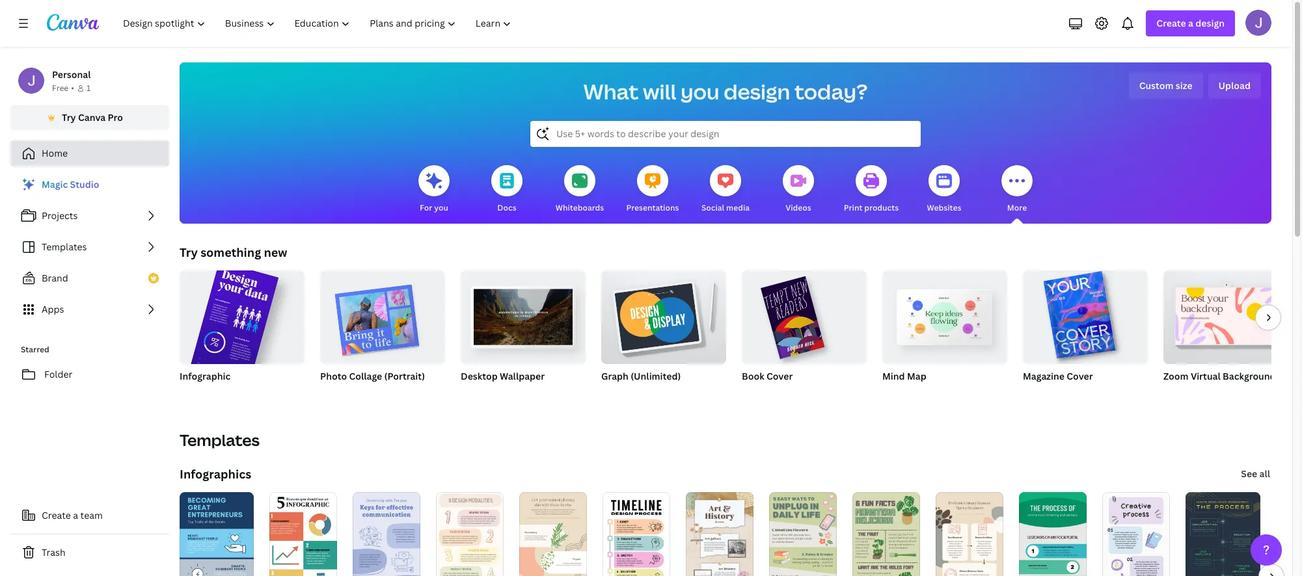 Task type: locate. For each thing, give the bounding box(es) containing it.
folder
[[44, 368, 72, 381]]

studio
[[70, 178, 99, 191]]

1 horizontal spatial try
[[180, 245, 198, 260]]

design left jacob simon icon
[[1196, 17, 1225, 29]]

(unlimited)
[[631, 370, 681, 383]]

try left canva
[[62, 111, 76, 124]]

personal
[[52, 68, 91, 81]]

templates down projects
[[42, 241, 87, 253]]

1 vertical spatial templates
[[180, 430, 260, 451]]

magic studio
[[42, 178, 99, 191]]

a
[[1189, 17, 1194, 29], [73, 510, 78, 522]]

design
[[1196, 17, 1225, 29], [724, 77, 791, 105]]

design up search search box on the top
[[724, 77, 791, 105]]

graph
[[602, 370, 629, 383]]

photo collage (portrait) group
[[320, 266, 445, 400]]

× inside 'infographic 800 × 2000 px'
[[197, 387, 201, 398]]

0 vertical spatial templates
[[42, 241, 87, 253]]

8.5
[[1023, 387, 1035, 398]]

try canva pro button
[[10, 105, 169, 130]]

1 vertical spatial try
[[180, 245, 198, 260]]

apps
[[42, 303, 64, 316]]

templates inside templates link
[[42, 241, 87, 253]]

list containing magic studio
[[10, 172, 169, 323]]

try inside button
[[62, 111, 76, 124]]

try
[[62, 111, 76, 124], [180, 245, 198, 260]]

magazine
[[1023, 370, 1065, 383]]

zoom
[[1164, 370, 1189, 383]]

upload button
[[1209, 73, 1262, 99]]

create up custom size
[[1157, 17, 1187, 29]]

0 horizontal spatial create
[[42, 510, 71, 522]]

create
[[1157, 17, 1187, 29], [42, 510, 71, 522]]

× right 800
[[197, 387, 201, 398]]

social media
[[702, 202, 750, 214]]

pro
[[108, 111, 123, 124]]

2 cover from the left
[[1067, 370, 1094, 383]]

more
[[1008, 202, 1027, 214]]

in
[[1052, 387, 1059, 398]]

magazine cover 8.5 × 11 in
[[1023, 370, 1094, 398]]

group for desktop wallpaper
[[461, 266, 586, 365]]

cover right book
[[767, 370, 793, 383]]

background
[[1223, 370, 1276, 383]]

(portrait)
[[385, 370, 425, 383]]

you inside button
[[434, 202, 448, 214]]

800 × 2000 px button
[[180, 387, 247, 400]]

create a team
[[42, 510, 103, 522]]

magic
[[42, 178, 68, 191]]

1 horizontal spatial cover
[[1067, 370, 1094, 383]]

0 horizontal spatial you
[[434, 202, 448, 214]]

collage
[[349, 370, 382, 383]]

group for mind map
[[883, 266, 1008, 365]]

templates
[[42, 241, 87, 253], [180, 430, 260, 451]]

try left 'something'
[[180, 245, 198, 260]]

0 horizontal spatial ×
[[197, 387, 201, 398]]

presentations
[[627, 202, 679, 214]]

you right will
[[681, 77, 720, 105]]

templates up infographics
[[180, 430, 260, 451]]

•
[[71, 83, 74, 94]]

try for try something new
[[180, 245, 198, 260]]

1 horizontal spatial ×
[[1037, 387, 1040, 398]]

what
[[584, 77, 639, 105]]

1 horizontal spatial create
[[1157, 17, 1187, 29]]

1 vertical spatial you
[[434, 202, 448, 214]]

1 horizontal spatial a
[[1189, 17, 1194, 29]]

brand
[[42, 272, 68, 285]]

trash
[[42, 547, 66, 559]]

0 vertical spatial a
[[1189, 17, 1194, 29]]

whiteboards
[[556, 202, 604, 214]]

None search field
[[531, 121, 921, 147]]

1 cover from the left
[[767, 370, 793, 383]]

what will you design today?
[[584, 77, 868, 105]]

create inside button
[[42, 510, 71, 522]]

group
[[178, 261, 305, 428], [320, 266, 445, 365], [461, 266, 586, 365], [602, 266, 727, 365], [742, 266, 867, 365], [883, 266, 1008, 365], [1023, 266, 1148, 365], [1164, 266, 1289, 365]]

infographics
[[180, 467, 251, 482]]

a inside button
[[73, 510, 78, 522]]

try for try canva pro
[[62, 111, 76, 124]]

1
[[87, 83, 91, 94]]

jacob simon image
[[1246, 10, 1272, 36]]

more button
[[1002, 156, 1033, 224]]

1 vertical spatial a
[[73, 510, 78, 522]]

800
[[180, 387, 195, 398]]

1 vertical spatial create
[[42, 510, 71, 522]]

group for book cover
[[742, 266, 867, 365]]

1 horizontal spatial templates
[[180, 430, 260, 451]]

free •
[[52, 83, 74, 94]]

see all
[[1242, 468, 1271, 480]]

group for zoom virtual background
[[1164, 266, 1289, 365]]

websites
[[927, 202, 962, 214]]

you
[[681, 77, 720, 105], [434, 202, 448, 214]]

templates link
[[10, 234, 169, 260]]

trash link
[[10, 540, 169, 566]]

0 horizontal spatial a
[[73, 510, 78, 522]]

group for photo collage (portrait)
[[320, 266, 445, 365]]

desktop wallpaper group
[[461, 266, 586, 400]]

1 horizontal spatial design
[[1196, 17, 1225, 29]]

for you button
[[419, 156, 450, 224]]

cover inside magazine cover 8.5 × 11 in
[[1067, 370, 1094, 383]]

group for magazine cover
[[1023, 266, 1148, 365]]

team
[[80, 510, 103, 522]]

× left 11
[[1037, 387, 1040, 398]]

0 horizontal spatial templates
[[42, 241, 87, 253]]

book cover group
[[742, 266, 867, 400]]

0 horizontal spatial cover
[[767, 370, 793, 383]]

photo
[[320, 370, 347, 383]]

a for design
[[1189, 17, 1194, 29]]

you right for
[[434, 202, 448, 214]]

magic studio link
[[10, 172, 169, 198]]

group for infographic
[[178, 261, 305, 428]]

a up size
[[1189, 17, 1194, 29]]

photo collage (portrait)
[[320, 370, 425, 383]]

cover
[[767, 370, 793, 383], [1067, 370, 1094, 383]]

create inside dropdown button
[[1157, 17, 1187, 29]]

2 × from the left
[[1037, 387, 1040, 398]]

cover right magazine
[[1067, 370, 1094, 383]]

a left team
[[73, 510, 78, 522]]

0 horizontal spatial try
[[62, 111, 76, 124]]

zoom virtual background group
[[1164, 266, 1289, 400]]

0 vertical spatial design
[[1196, 17, 1225, 29]]

0 vertical spatial try
[[62, 111, 76, 124]]

apps link
[[10, 297, 169, 323]]

create left team
[[42, 510, 71, 522]]

create a design button
[[1147, 10, 1236, 36]]

1 vertical spatial design
[[724, 77, 791, 105]]

starred
[[21, 344, 49, 355]]

videos button
[[783, 156, 814, 224]]

zoom virtual background
[[1164, 370, 1276, 383]]

custom size
[[1140, 79, 1193, 92]]

0 vertical spatial create
[[1157, 17, 1187, 29]]

1 × from the left
[[197, 387, 201, 398]]

videos
[[786, 202, 812, 214]]

a inside dropdown button
[[1189, 17, 1194, 29]]

×
[[197, 387, 201, 398], [1037, 387, 1040, 398]]

folder button
[[10, 362, 169, 388]]

1 horizontal spatial you
[[681, 77, 720, 105]]

list
[[10, 172, 169, 323]]

docs button
[[492, 156, 523, 224]]



Task type: describe. For each thing, give the bounding box(es) containing it.
× inside magazine cover 8.5 × 11 in
[[1037, 387, 1040, 398]]

desktop wallpaper
[[461, 370, 545, 383]]

a for team
[[73, 510, 78, 522]]

map
[[908, 370, 927, 383]]

brand link
[[10, 266, 169, 292]]

wallpaper
[[500, 370, 545, 383]]

mind map group
[[883, 266, 1008, 400]]

print products
[[844, 202, 899, 214]]

media
[[727, 202, 750, 214]]

something
[[201, 245, 261, 260]]

mind map
[[883, 370, 927, 383]]

create for create a design
[[1157, 17, 1187, 29]]

whiteboards button
[[556, 156, 604, 224]]

Search search field
[[557, 122, 895, 146]]

all
[[1260, 468, 1271, 480]]

design inside dropdown button
[[1196, 17, 1225, 29]]

infographic 800 × 2000 px
[[180, 370, 234, 398]]

social media button
[[702, 156, 750, 224]]

top level navigation element
[[115, 10, 523, 36]]

book
[[742, 370, 765, 383]]

create a design
[[1157, 17, 1225, 29]]

custom
[[1140, 79, 1174, 92]]

folder link
[[10, 362, 169, 388]]

group for graph (unlimited)
[[602, 266, 727, 365]]

projects
[[42, 210, 78, 222]]

canva
[[78, 111, 106, 124]]

infographic group
[[178, 261, 305, 428]]

8.5 × 11 in button
[[1023, 387, 1072, 400]]

see all link
[[1240, 462, 1272, 488]]

0 vertical spatial you
[[681, 77, 720, 105]]

products
[[865, 202, 899, 214]]

create a team button
[[10, 503, 169, 529]]

projects link
[[10, 203, 169, 229]]

cover for book cover
[[767, 370, 793, 383]]

new
[[264, 245, 287, 260]]

try something new
[[180, 245, 287, 260]]

see
[[1242, 468, 1258, 480]]

infographics link
[[180, 467, 251, 482]]

0 horizontal spatial design
[[724, 77, 791, 105]]

book cover
[[742, 370, 793, 383]]

presentations button
[[627, 156, 679, 224]]

px
[[226, 387, 234, 398]]

11
[[1042, 387, 1051, 398]]

size
[[1176, 79, 1193, 92]]

for you
[[420, 202, 448, 214]]

will
[[643, 77, 677, 105]]

social
[[702, 202, 725, 214]]

mind
[[883, 370, 905, 383]]

websites button
[[927, 156, 962, 224]]

create for create a team
[[42, 510, 71, 522]]

custom size button
[[1129, 73, 1203, 99]]

virtual
[[1191, 370, 1221, 383]]

infographic
[[180, 370, 231, 383]]

print
[[844, 202, 863, 214]]

upload
[[1219, 79, 1251, 92]]

today?
[[795, 77, 868, 105]]

for
[[420, 202, 433, 214]]

docs
[[498, 202, 517, 214]]

home link
[[10, 141, 169, 167]]

cover for magazine cover 8.5 × 11 in
[[1067, 370, 1094, 383]]

home
[[42, 147, 68, 160]]

print products button
[[844, 156, 899, 224]]

graph (unlimited)
[[602, 370, 681, 383]]

2000
[[203, 387, 224, 398]]

graph (unlimited) group
[[602, 266, 727, 400]]

free
[[52, 83, 69, 94]]

magazine cover group
[[1023, 266, 1148, 400]]

desktop
[[461, 370, 498, 383]]

try canva pro
[[62, 111, 123, 124]]



Task type: vqa. For each thing, say whether or not it's contained in the screenshot.
Infographic 'Group'
yes



